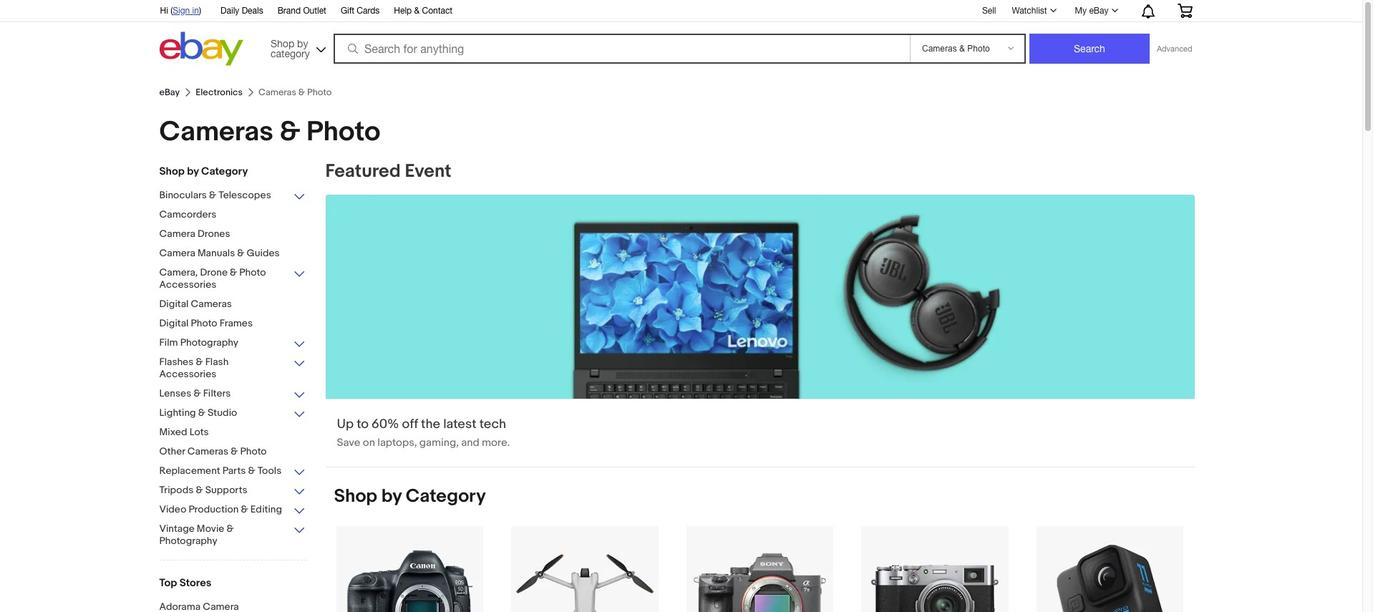 Task type: describe. For each thing, give the bounding box(es) containing it.
featured
[[325, 160, 401, 183]]

shop inside the 'shop by category'
[[271, 38, 294, 49]]

0 horizontal spatial shop
[[159, 165, 185, 178]]

vintage
[[159, 523, 195, 535]]

tripods
[[159, 484, 194, 496]]

sign
[[173, 6, 190, 16]]

filters
[[203, 387, 231, 400]]

electronics link
[[196, 87, 243, 98]]

replacement
[[159, 465, 220, 477]]

video production & editing button
[[159, 503, 306, 517]]

gift cards link
[[341, 4, 380, 19]]

photo up tools
[[240, 445, 267, 458]]

digital photo frames link
[[159, 317, 306, 331]]

supports
[[205, 484, 248, 496]]

none text field inside cameras & photo main content
[[325, 195, 1195, 467]]

brand outlet
[[278, 6, 326, 16]]

flashes & flash accessories button
[[159, 356, 306, 382]]

brand outlet link
[[278, 4, 326, 19]]

help
[[394, 6, 412, 16]]

studio
[[208, 407, 237, 419]]

photo left the frames
[[191, 317, 217, 329]]

binoculars & telescopes camcorders camera drones camera manuals & guides camera, drone & photo accessories digital cameras digital photo frames film photography flashes & flash accessories lenses & filters lighting & studio mixed lots other cameras & photo replacement parts & tools tripods & supports video production & editing vintage movie & photography
[[159, 189, 282, 547]]

drone
[[200, 266, 228, 279]]

save
[[337, 436, 361, 450]]

account navigation
[[152, 0, 1203, 22]]

off
[[402, 417, 418, 433]]

camera, drone & photo accessories button
[[159, 266, 306, 292]]

binoculars & telescopes button
[[159, 189, 306, 203]]

camera,
[[159, 266, 198, 279]]

ebay inside cameras & photo main content
[[159, 87, 180, 98]]

shop by category button
[[264, 32, 329, 63]]

tripods & supports button
[[159, 484, 306, 498]]

mixed lots link
[[159, 426, 306, 440]]

and
[[461, 436, 480, 450]]

gift cards
[[341, 6, 380, 16]]

ebay inside account navigation
[[1090, 6, 1109, 16]]

stores
[[180, 576, 212, 590]]

other cameras & photo link
[[159, 445, 306, 459]]

1 vertical spatial shop by category
[[334, 486, 486, 508]]

video
[[159, 503, 186, 516]]

& inside account navigation
[[414, 6, 420, 16]]

1 digital from the top
[[159, 298, 189, 310]]

2 camera from the top
[[159, 247, 195, 259]]

2 digital from the top
[[159, 317, 189, 329]]

digital cameras link
[[159, 298, 306, 312]]

flashes
[[159, 356, 194, 368]]

photo up featured at the left
[[307, 115, 381, 149]]

category
[[271, 48, 310, 59]]

daily
[[221, 6, 239, 16]]

electronics
[[196, 87, 243, 98]]

tools
[[258, 465, 282, 477]]

shop by category
[[271, 38, 310, 59]]

on
[[363, 436, 375, 450]]

sell link
[[976, 5, 1003, 15]]

contact
[[422, 6, 453, 16]]

0 horizontal spatial shop by category
[[159, 165, 248, 178]]

manuals
[[198, 247, 235, 259]]

1 vertical spatial category
[[406, 486, 486, 508]]

the
[[421, 417, 440, 433]]

flash
[[205, 356, 229, 368]]

1 accessories from the top
[[159, 279, 217, 291]]

photo down "guides"
[[239, 266, 266, 279]]

0 vertical spatial cameras
[[159, 115, 273, 149]]

drones
[[198, 228, 230, 240]]

vintage movie & photography button
[[159, 523, 306, 549]]

1 vertical spatial photography
[[159, 535, 217, 547]]

camcorders link
[[159, 208, 306, 222]]

lighting & studio button
[[159, 407, 306, 420]]

guides
[[247, 247, 280, 259]]

gift
[[341, 6, 354, 16]]

daily deals
[[221, 6, 263, 16]]

movie
[[197, 523, 224, 535]]

list inside cameras & photo main content
[[317, 526, 1203, 612]]

0 horizontal spatial category
[[201, 165, 248, 178]]

0 vertical spatial photography
[[180, 337, 238, 349]]

cameras & photo main content
[[148, 81, 1215, 612]]

film photography button
[[159, 337, 306, 350]]

my ebay
[[1075, 6, 1109, 16]]

2 vertical spatial cameras
[[187, 445, 229, 458]]

telescopes
[[219, 189, 271, 201]]

my
[[1075, 6, 1087, 16]]

watchlist link
[[1004, 2, 1063, 19]]

up to 60% off the latest tech save on laptops, gaming, and more.
[[337, 417, 510, 450]]



Task type: vqa. For each thing, say whether or not it's contained in the screenshot.
In in the left of the page
yes



Task type: locate. For each thing, give the bounding box(es) containing it.
parts
[[223, 465, 246, 477]]

1 vertical spatial shop
[[159, 165, 185, 178]]

camera up camera,
[[159, 247, 195, 259]]

photography
[[180, 337, 238, 349], [159, 535, 217, 547]]

mixed
[[159, 426, 187, 438]]

sell
[[982, 5, 996, 15]]

camera
[[159, 228, 195, 240], [159, 247, 195, 259]]

laptops,
[[378, 436, 417, 450]]

cameras up digital photo frames link
[[191, 298, 232, 310]]

watchlist
[[1012, 6, 1047, 16]]

to
[[357, 417, 369, 433]]

shop
[[271, 38, 294, 49], [159, 165, 185, 178], [334, 486, 377, 508]]

camcorders
[[159, 208, 217, 221]]

hi ( sign in )
[[160, 6, 201, 16]]

my ebay link
[[1067, 2, 1125, 19]]

0 vertical spatial category
[[201, 165, 248, 178]]

2 horizontal spatial by
[[382, 486, 402, 508]]

event
[[405, 160, 452, 183]]

top
[[159, 576, 177, 590]]

replacement parts & tools button
[[159, 465, 306, 478]]

photography up flash
[[180, 337, 238, 349]]

shop by category up the binoculars in the top left of the page
[[159, 165, 248, 178]]

top stores
[[159, 576, 212, 590]]

accessories down manuals
[[159, 279, 217, 291]]

by
[[297, 38, 308, 49], [187, 165, 199, 178], [382, 486, 402, 508]]

production
[[189, 503, 239, 516]]

shop down brand
[[271, 38, 294, 49]]

1 vertical spatial accessories
[[159, 368, 217, 380]]

your shopping cart image
[[1177, 4, 1193, 18]]

1 vertical spatial by
[[187, 165, 199, 178]]

1 horizontal spatial category
[[406, 486, 486, 508]]

shop by category
[[159, 165, 248, 178], [334, 486, 486, 508]]

up
[[337, 417, 354, 433]]

1 vertical spatial digital
[[159, 317, 189, 329]]

camera down camcorders
[[159, 228, 195, 240]]

by down laptops, in the bottom of the page
[[382, 486, 402, 508]]

accessories up "lenses"
[[159, 368, 217, 380]]

gaming,
[[420, 436, 459, 450]]

more.
[[482, 436, 510, 450]]

0 horizontal spatial ebay
[[159, 87, 180, 98]]

0 vertical spatial shop
[[271, 38, 294, 49]]

0 vertical spatial shop by category
[[159, 165, 248, 178]]

0 vertical spatial by
[[297, 38, 308, 49]]

advanced
[[1157, 44, 1193, 53]]

help & contact link
[[394, 4, 453, 19]]

1 camera from the top
[[159, 228, 195, 240]]

0 vertical spatial camera
[[159, 228, 195, 240]]

digital down camera,
[[159, 298, 189, 310]]

1 horizontal spatial by
[[297, 38, 308, 49]]

category up binoculars & telescopes dropdown button at top
[[201, 165, 248, 178]]

camera drones link
[[159, 228, 306, 241]]

60%
[[372, 417, 399, 433]]

photography down video
[[159, 535, 217, 547]]

editing
[[250, 503, 282, 516]]

list
[[317, 526, 1203, 612]]

1 vertical spatial camera
[[159, 247, 195, 259]]

hi
[[160, 6, 168, 16]]

1 vertical spatial cameras
[[191, 298, 232, 310]]

None submit
[[1030, 34, 1150, 64]]

1 horizontal spatial ebay
[[1090, 6, 1109, 16]]

frames
[[220, 317, 253, 329]]

ebay
[[1090, 6, 1109, 16], [159, 87, 180, 98]]

2 vertical spatial by
[[382, 486, 402, 508]]

2 vertical spatial shop
[[334, 486, 377, 508]]

ebay left electronics link
[[159, 87, 180, 98]]

help & contact
[[394, 6, 453, 16]]

1 vertical spatial ebay
[[159, 87, 180, 98]]

1 horizontal spatial shop
[[271, 38, 294, 49]]

None text field
[[325, 195, 1195, 467]]

shop by category down laptops, in the bottom of the page
[[334, 486, 486, 508]]

other
[[159, 445, 185, 458]]

cameras down lots
[[187, 445, 229, 458]]

accessories
[[159, 279, 217, 291], [159, 368, 217, 380]]

sign in link
[[173, 6, 199, 16]]

lenses & filters button
[[159, 387, 306, 401]]

ebay link
[[159, 87, 180, 98]]

brand
[[278, 6, 301, 16]]

featured event
[[325, 160, 452, 183]]

shop up the binoculars in the top left of the page
[[159, 165, 185, 178]]

camera manuals & guides link
[[159, 247, 306, 261]]

cameras & photo
[[159, 115, 381, 149]]

shop down save
[[334, 486, 377, 508]]

shop by category banner
[[152, 0, 1203, 69]]

category
[[201, 165, 248, 178], [406, 486, 486, 508]]

outlet
[[303, 6, 326, 16]]

advanced link
[[1150, 34, 1200, 63]]

by down brand outlet link
[[297, 38, 308, 49]]

2 horizontal spatial shop
[[334, 486, 377, 508]]

0 horizontal spatial by
[[187, 165, 199, 178]]

ebay right my
[[1090, 6, 1109, 16]]

lenses
[[159, 387, 191, 400]]

photo
[[307, 115, 381, 149], [239, 266, 266, 279], [191, 317, 217, 329], [240, 445, 267, 458]]

tech
[[480, 417, 506, 433]]

0 vertical spatial accessories
[[159, 279, 217, 291]]

by inside the 'shop by category'
[[297, 38, 308, 49]]

daily deals link
[[221, 4, 263, 19]]

in
[[192, 6, 199, 16]]

none submit inside shop by category "banner"
[[1030, 34, 1150, 64]]

latest
[[443, 417, 477, 433]]

1 horizontal spatial shop by category
[[334, 486, 486, 508]]

by up the binoculars in the top left of the page
[[187, 165, 199, 178]]

0 vertical spatial ebay
[[1090, 6, 1109, 16]]

category down gaming,
[[406, 486, 486, 508]]

deals
[[242, 6, 263, 16]]

digital up film
[[159, 317, 189, 329]]

film
[[159, 337, 178, 349]]

cards
[[357, 6, 380, 16]]

cameras down electronics
[[159, 115, 273, 149]]

2 accessories from the top
[[159, 368, 217, 380]]

(
[[171, 6, 173, 16]]

none text field containing up to 60% off the latest tech
[[325, 195, 1195, 467]]

)
[[199, 6, 201, 16]]

Search for anything text field
[[336, 35, 907, 62]]

0 vertical spatial digital
[[159, 298, 189, 310]]

lighting
[[159, 407, 196, 419]]



